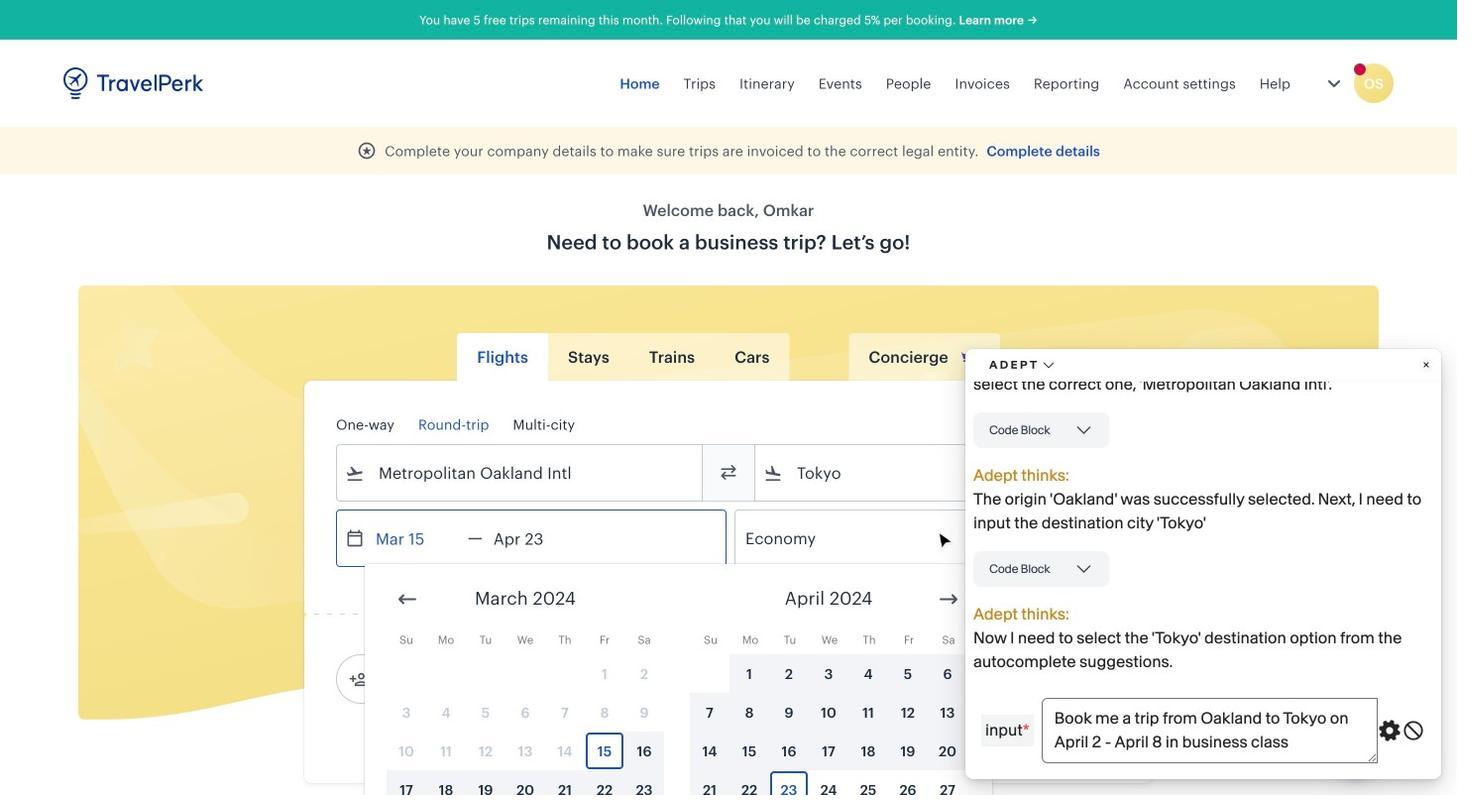 Task type: describe. For each thing, give the bounding box(es) containing it.
To search field
[[783, 457, 1095, 489]]

move forward to switch to the next month. image
[[937, 587, 961, 611]]

From search field
[[365, 457, 676, 489]]

Depart text field
[[365, 511, 468, 566]]

move backward to switch to the previous month. image
[[396, 587, 419, 611]]



Task type: locate. For each thing, give the bounding box(es) containing it.
Return text field
[[483, 511, 586, 566]]

calendar application
[[365, 564, 1458, 795]]



Task type: vqa. For each thing, say whether or not it's contained in the screenshot.
Add first traveler search box
no



